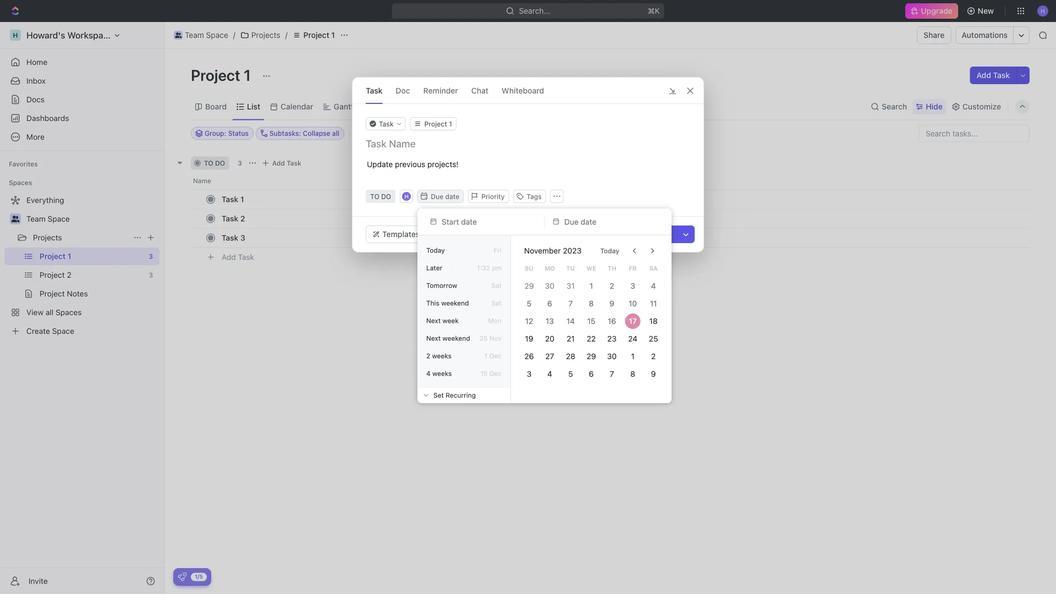 Task type: locate. For each thing, give the bounding box(es) containing it.
1 vertical spatial sat
[[492, 299, 502, 307]]

15
[[588, 317, 596, 326], [481, 370, 488, 378]]

‎task down ‎task 1 on the top
[[222, 214, 239, 223]]

0 vertical spatial projects
[[251, 31, 281, 40]]

today
[[427, 247, 445, 254], [601, 247, 620, 255]]

team space link
[[171, 29, 231, 42], [26, 210, 157, 228]]

25
[[649, 334, 659, 343], [480, 335, 488, 342]]

weekend down week
[[443, 335, 471, 342]]

gantt
[[334, 102, 354, 111]]

0 horizontal spatial space
[[48, 214, 70, 223]]

4
[[652, 282, 656, 291], [548, 370, 553, 379], [427, 370, 431, 378]]

1 horizontal spatial 5
[[569, 370, 573, 379]]

add task down the task 3 on the top left
[[222, 253, 254, 262]]

team space
[[185, 31, 228, 40], [26, 214, 70, 223]]

task down ‎task 2
[[222, 233, 239, 242]]

do
[[215, 159, 225, 167]]

0 horizontal spatial user group image
[[11, 216, 20, 222]]

0 horizontal spatial 15
[[481, 370, 488, 378]]

automations
[[962, 31, 1008, 40]]

weeks
[[432, 352, 452, 360], [433, 370, 452, 378]]

november
[[525, 246, 561, 255]]

add task button
[[971, 67, 1017, 84], [259, 157, 306, 170], [217, 251, 259, 264]]

sidebar navigation
[[0, 22, 165, 594]]

0 vertical spatial team space link
[[171, 29, 231, 42]]

0 horizontal spatial team
[[26, 214, 46, 223]]

0 vertical spatial next
[[427, 317, 441, 325]]

1 horizontal spatial 7
[[610, 370, 615, 379]]

dialog
[[352, 77, 705, 253]]

1 vertical spatial space
[[48, 214, 70, 223]]

2 up the 4 weeks
[[427, 352, 431, 360]]

add task up the ‎task 1 link
[[272, 159, 301, 167]]

new button
[[963, 2, 1001, 20]]

1 vertical spatial team
[[26, 214, 46, 223]]

weeks down 2 weeks
[[433, 370, 452, 378]]

0 vertical spatial dec
[[490, 352, 502, 360]]

1 horizontal spatial 9
[[652, 370, 656, 379]]

4 weeks
[[427, 370, 452, 378]]

0 horizontal spatial project 1
[[191, 66, 254, 84]]

0 vertical spatial sat
[[492, 282, 502, 290]]

1 horizontal spatial 6
[[589, 370, 594, 379]]

6 down 22
[[589, 370, 594, 379]]

weekend up week
[[442, 299, 469, 307]]

weeks up the 4 weeks
[[432, 352, 452, 360]]

1 vertical spatial 8
[[631, 370, 636, 379]]

23
[[608, 334, 617, 343]]

1 vertical spatial dec
[[490, 370, 502, 378]]

6
[[548, 299, 553, 308], [589, 370, 594, 379]]

2 next from the top
[[427, 335, 441, 342]]

project
[[304, 31, 330, 40], [191, 66, 240, 84]]

dec for 1 dec
[[490, 352, 502, 360]]

add task button down the task 3 on the top left
[[217, 251, 259, 264]]

‎task for ‎task 1
[[222, 195, 239, 204]]

1 vertical spatial weeks
[[433, 370, 452, 378]]

8 down 24 in the bottom right of the page
[[631, 370, 636, 379]]

search
[[882, 102, 908, 111]]

user group image
[[175, 32, 182, 38], [11, 216, 20, 222]]

1 vertical spatial 9
[[652, 370, 656, 379]]

weekend for next weekend
[[443, 335, 471, 342]]

4 up 11
[[652, 282, 656, 291]]

0 horizontal spatial today
[[427, 247, 445, 254]]

0 horizontal spatial add
[[222, 253, 236, 262]]

‎task
[[222, 195, 239, 204], [222, 214, 239, 223]]

7 down 31
[[569, 299, 573, 308]]

dec for 15 dec
[[490, 370, 502, 378]]

tu
[[567, 265, 575, 272]]

add up the ‎task 1 link
[[272, 159, 285, 167]]

dec down 1 dec
[[490, 370, 502, 378]]

1 horizontal spatial add task
[[272, 159, 301, 167]]

0 horizontal spatial 25
[[480, 335, 488, 342]]

1 vertical spatial team space
[[26, 214, 70, 223]]

whiteboard button
[[502, 78, 545, 103]]

new
[[978, 6, 995, 15]]

table
[[375, 102, 394, 111]]

dec
[[490, 352, 502, 360], [490, 370, 502, 378]]

0 horizontal spatial team space
[[26, 214, 70, 223]]

weekend
[[442, 299, 469, 307], [443, 335, 471, 342]]

9
[[610, 299, 615, 308], [652, 370, 656, 379]]

tree
[[4, 192, 160, 340]]

12
[[525, 317, 533, 326]]

2 dec from the top
[[490, 370, 502, 378]]

date
[[446, 193, 460, 200]]

whiteboard
[[502, 86, 545, 95]]

1 vertical spatial team space link
[[26, 210, 157, 228]]

dec down nov
[[490, 352, 502, 360]]

25 nov
[[480, 335, 502, 342]]

next left week
[[427, 317, 441, 325]]

1 vertical spatial projects
[[33, 233, 62, 242]]

th
[[608, 265, 617, 272]]

1 sat from the top
[[492, 282, 502, 290]]

team
[[185, 31, 204, 40], [26, 214, 46, 223]]

1 horizontal spatial 15
[[588, 317, 596, 326]]

1 vertical spatial 6
[[589, 370, 594, 379]]

16
[[608, 317, 617, 326]]

november 2023
[[525, 246, 582, 255]]

1 vertical spatial 30
[[608, 352, 617, 361]]

7 down 23
[[610, 370, 615, 379]]

29 down su
[[525, 282, 534, 291]]

0 vertical spatial 15
[[588, 317, 596, 326]]

1 vertical spatial project 1
[[191, 66, 254, 84]]

project 1 inside project 1 link
[[304, 31, 335, 40]]

0 vertical spatial 8
[[589, 299, 594, 308]]

add
[[977, 71, 992, 80], [272, 159, 285, 167], [222, 253, 236, 262]]

1 dec from the top
[[490, 352, 502, 360]]

26
[[525, 352, 534, 361]]

0 horizontal spatial 6
[[548, 299, 553, 308]]

inbox
[[26, 76, 46, 85]]

add task button up customize
[[971, 67, 1017, 84]]

0 horizontal spatial 7
[[569, 299, 573, 308]]

0 vertical spatial team space
[[185, 31, 228, 40]]

29
[[525, 282, 534, 291], [587, 352, 596, 361]]

1
[[332, 31, 335, 40], [244, 66, 251, 84], [241, 195, 244, 204], [590, 282, 593, 291], [631, 352, 635, 361], [485, 352, 488, 360]]

0 vertical spatial ‎task
[[222, 195, 239, 204]]

next
[[427, 317, 441, 325], [427, 335, 441, 342]]

next up 2 weeks
[[427, 335, 441, 342]]

week
[[443, 317, 459, 325]]

1 horizontal spatial 29
[[587, 352, 596, 361]]

task up "table" link
[[366, 86, 383, 95]]

4 down the 27
[[548, 370, 553, 379]]

1 horizontal spatial team space link
[[171, 29, 231, 42]]

1 vertical spatial 29
[[587, 352, 596, 361]]

1 horizontal spatial team space
[[185, 31, 228, 40]]

0 horizontal spatial 9
[[610, 299, 615, 308]]

1 horizontal spatial add
[[272, 159, 285, 167]]

1 horizontal spatial project 1
[[304, 31, 335, 40]]

25 left nov
[[480, 335, 488, 342]]

1 ‎task from the top
[[222, 195, 239, 204]]

sat for tomorrow
[[492, 282, 502, 290]]

1 vertical spatial next
[[427, 335, 441, 342]]

0 vertical spatial projects link
[[238, 29, 283, 42]]

1 vertical spatial project
[[191, 66, 240, 84]]

2 sat from the top
[[492, 299, 502, 307]]

2 down "th" on the right of the page
[[610, 282, 615, 291]]

today up later
[[427, 247, 445, 254]]

0 horizontal spatial 5
[[527, 299, 532, 308]]

sat for this weekend
[[492, 299, 502, 307]]

25 for 25
[[649, 334, 659, 343]]

task right create
[[655, 230, 672, 239]]

0 horizontal spatial /
[[233, 31, 236, 40]]

nov
[[490, 335, 502, 342]]

today up "th" on the right of the page
[[601, 247, 620, 255]]

5 up '12'
[[527, 299, 532, 308]]

0 vertical spatial 6
[[548, 299, 553, 308]]

0 vertical spatial space
[[206, 31, 228, 40]]

0 vertical spatial 29
[[525, 282, 534, 291]]

due date
[[431, 193, 460, 200]]

1 vertical spatial add task
[[272, 159, 301, 167]]

0 vertical spatial project 1
[[304, 31, 335, 40]]

0 horizontal spatial 30
[[545, 282, 555, 291]]

0 horizontal spatial add task
[[222, 253, 254, 262]]

6 up 13
[[548, 299, 553, 308]]

5 down 28
[[569, 370, 573, 379]]

add task up customize
[[977, 71, 1011, 80]]

add task button up the ‎task 1 link
[[259, 157, 306, 170]]

5
[[527, 299, 532, 308], [569, 370, 573, 379]]

add down the task 3 on the top left
[[222, 253, 236, 262]]

0 horizontal spatial project
[[191, 66, 240, 84]]

fri
[[494, 247, 502, 254]]

27
[[546, 352, 555, 361]]

2 up the task 3 on the top left
[[241, 214, 245, 223]]

sat down pm
[[492, 282, 502, 290]]

upgrade
[[922, 6, 953, 15]]

today inside button
[[601, 247, 620, 255]]

9 down "18"
[[652, 370, 656, 379]]

user group image inside sidebar navigation
[[11, 216, 20, 222]]

1 vertical spatial projects link
[[33, 229, 129, 247]]

1 horizontal spatial /
[[285, 31, 288, 40]]

this
[[427, 299, 440, 307]]

1 horizontal spatial today
[[601, 247, 620, 255]]

0 vertical spatial 7
[[569, 299, 573, 308]]

30 down mo
[[545, 282, 555, 291]]

tree containing team space
[[4, 192, 160, 340]]

30 down 23
[[608, 352, 617, 361]]

0 vertical spatial weekend
[[442, 299, 469, 307]]

1 horizontal spatial 25
[[649, 334, 659, 343]]

1 vertical spatial 5
[[569, 370, 573, 379]]

0 vertical spatial add
[[977, 71, 992, 80]]

0 vertical spatial user group image
[[175, 32, 182, 38]]

task 3
[[222, 233, 245, 242]]

1 vertical spatial 15
[[481, 370, 488, 378]]

projects link
[[238, 29, 283, 42], [33, 229, 129, 247]]

1 next from the top
[[427, 317, 441, 325]]

/
[[233, 31, 236, 40], [285, 31, 288, 40]]

today button
[[594, 242, 626, 260]]

‎task up ‎task 2
[[222, 195, 239, 204]]

7
[[569, 299, 573, 308], [610, 370, 615, 379]]

15 down 1 dec
[[481, 370, 488, 378]]

11
[[650, 299, 657, 308]]

21
[[567, 334, 575, 343]]

inbox link
[[4, 72, 160, 90]]

1 vertical spatial weekend
[[443, 335, 471, 342]]

3 down ‎task 2
[[241, 233, 245, 242]]

sat up mon
[[492, 299, 502, 307]]

0 vertical spatial weeks
[[432, 352, 452, 360]]

Start date text field
[[442, 217, 529, 226]]

task down the task 3 on the top left
[[238, 253, 254, 262]]

user group image inside team space link
[[175, 32, 182, 38]]

create task
[[628, 230, 672, 239]]

8 up 22
[[589, 299, 594, 308]]

add up customize
[[977, 71, 992, 80]]

0 horizontal spatial 4
[[427, 370, 431, 378]]

1 vertical spatial 7
[[610, 370, 615, 379]]

29 down 22
[[587, 352, 596, 361]]

sat
[[492, 282, 502, 290], [492, 299, 502, 307]]

doc
[[396, 86, 410, 95]]

list
[[247, 102, 260, 111]]

2023
[[563, 246, 582, 255]]

due
[[431, 193, 444, 200]]

1 vertical spatial add task button
[[259, 157, 306, 170]]

recurring
[[446, 392, 476, 399]]

Search tasks... text field
[[920, 125, 1030, 142]]

2 ‎task from the top
[[222, 214, 239, 223]]

automations button
[[957, 27, 1014, 43]]

‎task for ‎task 2
[[222, 214, 239, 223]]

reminder button
[[424, 78, 458, 103]]

15 dec
[[481, 370, 502, 378]]

2 horizontal spatial add
[[977, 71, 992, 80]]

2 down "18"
[[652, 352, 656, 361]]

1 vertical spatial user group image
[[11, 216, 20, 222]]

0 vertical spatial 5
[[527, 299, 532, 308]]

1 horizontal spatial team
[[185, 31, 204, 40]]

9 up 16
[[610, 299, 615, 308]]

4 down 2 weeks
[[427, 370, 431, 378]]

dialog containing task
[[352, 77, 705, 253]]

update
[[367, 160, 393, 169]]

projects inside sidebar navigation
[[33, 233, 62, 242]]

mon
[[488, 317, 502, 325]]

dashboards
[[26, 114, 69, 123]]

25 down "18"
[[649, 334, 659, 343]]

0 vertical spatial 30
[[545, 282, 555, 291]]

15 up 22
[[588, 317, 596, 326]]

1 vertical spatial ‎task
[[222, 214, 239, 223]]

20
[[546, 334, 555, 343]]

2 weeks
[[427, 352, 452, 360]]

weekend for this weekend
[[442, 299, 469, 307]]

0 horizontal spatial projects
[[33, 233, 62, 242]]

3 up 10
[[631, 282, 636, 291]]



Task type: vqa. For each thing, say whether or not it's contained in the screenshot.


Task type: describe. For each thing, give the bounding box(es) containing it.
board link
[[203, 99, 227, 114]]

customize button
[[949, 99, 1005, 114]]

task button
[[366, 78, 383, 103]]

next week
[[427, 317, 459, 325]]

‎task 2
[[222, 214, 245, 223]]

1 vertical spatial add
[[272, 159, 285, 167]]

0 horizontal spatial projects link
[[33, 229, 129, 247]]

15 for 15
[[588, 317, 596, 326]]

1 horizontal spatial projects link
[[238, 29, 283, 42]]

3 down 26
[[527, 370, 532, 379]]

0 vertical spatial project
[[304, 31, 330, 40]]

onboarding checklist button image
[[178, 573, 187, 582]]

to do
[[204, 159, 225, 167]]

0 vertical spatial team
[[185, 31, 204, 40]]

favorites
[[9, 160, 38, 168]]

to
[[204, 159, 213, 167]]

onboarding checklist button element
[[178, 573, 187, 582]]

spaces
[[9, 179, 32, 187]]

1 horizontal spatial 4
[[548, 370, 553, 379]]

0 horizontal spatial team space link
[[26, 210, 157, 228]]

gantt link
[[332, 99, 354, 114]]

create
[[628, 230, 653, 239]]

2 / from the left
[[285, 31, 288, 40]]

chat button
[[472, 78, 489, 103]]

1/5
[[195, 574, 203, 580]]

dashboards link
[[4, 110, 160, 127]]

13
[[546, 317, 554, 326]]

22
[[587, 334, 596, 343]]

fr
[[629, 265, 637, 272]]

we
[[587, 265, 597, 272]]

weeks for 2 weeks
[[432, 352, 452, 360]]

1 horizontal spatial space
[[206, 31, 228, 40]]

1 / from the left
[[233, 31, 236, 40]]

customize
[[963, 102, 1002, 111]]

2 vertical spatial add
[[222, 253, 236, 262]]

0 horizontal spatial 29
[[525, 282, 534, 291]]

pm
[[492, 264, 502, 272]]

1 horizontal spatial 8
[[631, 370, 636, 379]]

set recurring
[[434, 392, 476, 399]]

task up customize
[[994, 71, 1011, 80]]

list link
[[245, 99, 260, 114]]

1 dec
[[485, 352, 502, 360]]

0 vertical spatial add task
[[977, 71, 1011, 80]]

1 horizontal spatial projects
[[251, 31, 281, 40]]

28
[[566, 352, 576, 361]]

space inside sidebar navigation
[[48, 214, 70, 223]]

19
[[525, 334, 534, 343]]

due date button
[[418, 190, 464, 203]]

2 vertical spatial add task
[[222, 253, 254, 262]]

later
[[427, 264, 443, 272]]

previous
[[395, 160, 426, 169]]

Due date text field
[[565, 217, 652, 226]]

share button
[[918, 26, 952, 44]]

projects!
[[428, 160, 459, 169]]

doc button
[[396, 78, 410, 103]]

2 vertical spatial add task button
[[217, 251, 259, 264]]

update previous projects!
[[367, 160, 459, 169]]

invite
[[29, 577, 48, 586]]

⌘k
[[648, 6, 660, 15]]

set
[[434, 392, 444, 399]]

home
[[26, 58, 47, 67]]

24
[[629, 334, 638, 343]]

‎task 1 link
[[219, 192, 381, 208]]

25 for 25 nov
[[480, 335, 488, 342]]

home link
[[4, 53, 160, 71]]

weeks for 4 weeks
[[433, 370, 452, 378]]

project 1 link
[[290, 29, 338, 42]]

1:32 pm
[[477, 264, 502, 272]]

Task Name text field
[[366, 137, 693, 150]]

task inside button
[[655, 230, 672, 239]]

‎task 1
[[222, 195, 244, 204]]

‎task 2 link
[[219, 211, 381, 227]]

tree inside sidebar navigation
[[4, 192, 160, 340]]

this weekend
[[427, 299, 469, 307]]

15 for 15 dec
[[481, 370, 488, 378]]

18
[[650, 317, 658, 326]]

sa
[[650, 265, 658, 272]]

0 vertical spatial add task button
[[971, 67, 1017, 84]]

team space inside sidebar navigation
[[26, 214, 70, 223]]

14
[[567, 317, 575, 326]]

3 right do
[[238, 159, 242, 167]]

chat
[[472, 86, 489, 95]]

0 vertical spatial 9
[[610, 299, 615, 308]]

2 inside ‎task 2 link
[[241, 214, 245, 223]]

10
[[629, 299, 637, 308]]

3 inside 'task 3' link
[[241, 233, 245, 242]]

31
[[567, 282, 575, 291]]

search...
[[519, 6, 551, 15]]

docs link
[[4, 91, 160, 108]]

create task button
[[622, 226, 678, 243]]

1 horizontal spatial 30
[[608, 352, 617, 361]]

mo
[[545, 265, 555, 272]]

next for next weekend
[[427, 335, 441, 342]]

tomorrow
[[427, 282, 458, 290]]

favorites button
[[4, 157, 42, 171]]

calendar link
[[279, 99, 314, 114]]

su
[[525, 265, 534, 272]]

next for next week
[[427, 317, 441, 325]]

task 3 link
[[219, 230, 381, 246]]

next weekend
[[427, 335, 471, 342]]

docs
[[26, 95, 45, 104]]

calendar
[[281, 102, 314, 111]]

2 horizontal spatial 4
[[652, 282, 656, 291]]

upgrade link
[[906, 3, 959, 19]]

0 horizontal spatial 8
[[589, 299, 594, 308]]

board
[[205, 102, 227, 111]]

task up the ‎task 1 link
[[287, 159, 301, 167]]

team inside sidebar navigation
[[26, 214, 46, 223]]



